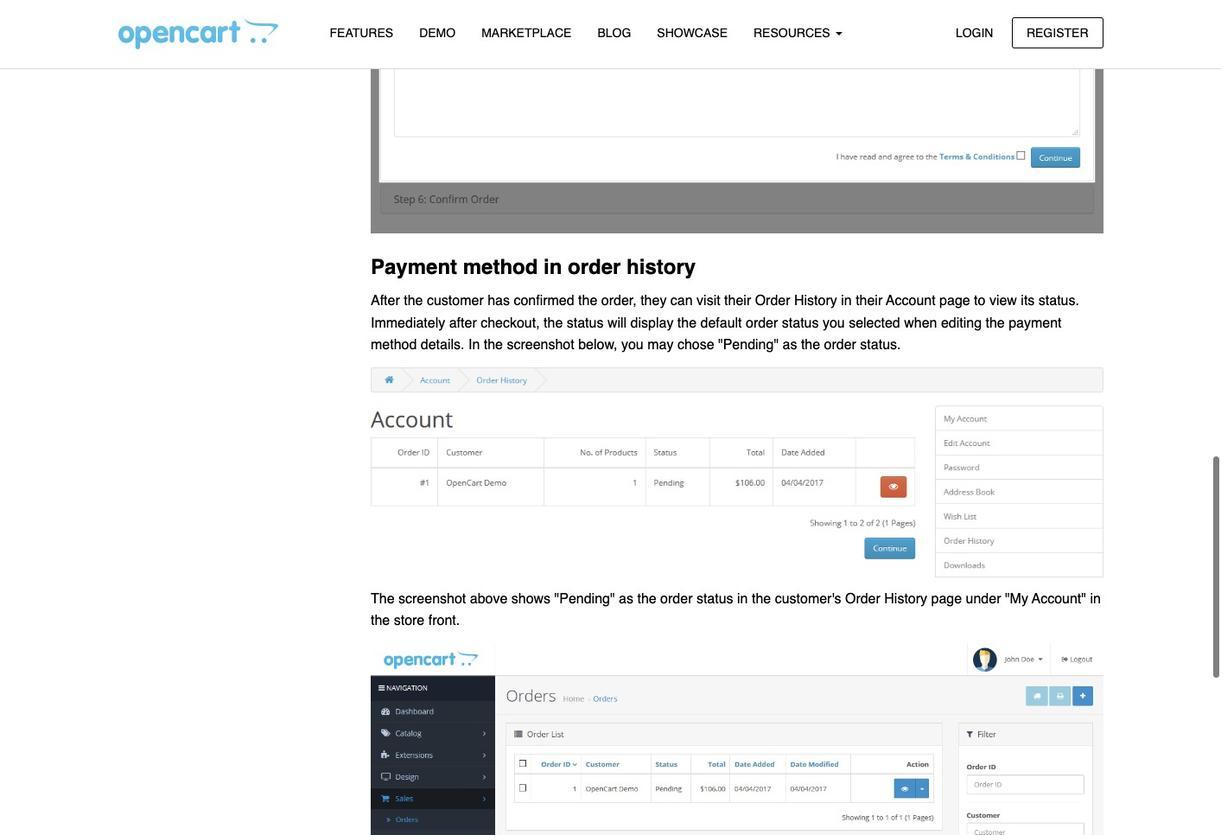 Task type: describe. For each thing, give the bounding box(es) containing it.
immediately
[[371, 315, 445, 331]]

1 vertical spatial you
[[622, 337, 644, 353]]

store
[[394, 613, 425, 629]]

details.
[[421, 337, 465, 353]]

showcase link
[[644, 18, 741, 49]]

store front - checkout image
[[371, 0, 1104, 233]]

opencart - open source shopping cart solution image
[[118, 18, 278, 49]]

1 vertical spatial status.
[[860, 337, 901, 353]]

payment
[[1009, 315, 1062, 331]]

"pending" inside the screenshot above shows "pending" as the order status in the customer's order history page under "my account" in the store front.
[[555, 591, 615, 607]]

customer's
[[775, 591, 842, 607]]

history inside after the customer has confirmed the order, they can visit their order history in their account page to view its status. immediately after checkout, the status will display the default order status you selected when editing the payment method details. in the screenshot below, you may chose "pending" as the order status.
[[794, 293, 838, 309]]

in inside after the customer has confirmed the order, they can visit their order history in their account page to view its status. immediately after checkout, the status will display the default order status you selected when editing the payment method details. in the screenshot below, you may chose "pending" as the order status.
[[841, 293, 852, 309]]

under
[[966, 591, 1002, 607]]

visit
[[697, 293, 721, 309]]

resources
[[754, 26, 834, 40]]

order inside the screenshot above shows "pending" as the order status in the customer's order history page under "my account" in the store front.
[[661, 591, 693, 607]]

they
[[641, 293, 667, 309]]

chose
[[678, 337, 715, 353]]

above
[[470, 591, 508, 607]]

screenshot inside the screenshot above shows "pending" as the order status in the customer's order history page under "my account" in the store front.
[[399, 591, 466, 607]]

screenshot inside after the customer has confirmed the order, they can visit their order history in their account page to view its status. immediately after checkout, the status will display the default order status you selected when editing the payment method details. in the screenshot below, you may chose "pending" as the order status.
[[507, 337, 575, 353]]

2 horizontal spatial status
[[782, 315, 819, 331]]

0 horizontal spatial status
[[567, 315, 604, 331]]

resources link
[[741, 18, 856, 49]]

payment method in order history
[[371, 255, 696, 279]]

order inside after the customer has confirmed the order, they can visit their order history in their account page to view its status. immediately after checkout, the status will display the default order status you selected when editing the payment method details. in the screenshot below, you may chose "pending" as the order status.
[[755, 293, 791, 309]]

may
[[648, 337, 674, 353]]

store front - order history image
[[371, 368, 1104, 578]]

view
[[990, 293, 1017, 309]]

order,
[[602, 293, 637, 309]]

after the customer has confirmed the order, they can visit their order history in their account page to view its status. immediately after checkout, the status will display the default order status you selected when editing the payment method details. in the screenshot below, you may chose "pending" as the order status.
[[371, 293, 1080, 353]]

features link
[[317, 18, 406, 49]]

front.
[[429, 613, 460, 629]]

1 horizontal spatial you
[[823, 315, 845, 331]]

in
[[469, 337, 480, 353]]

payment
[[371, 255, 457, 279]]

history inside the screenshot above shows "pending" as the order status in the customer's order history page under "my account" in the store front.
[[885, 591, 928, 607]]

"pending" inside after the customer has confirmed the order, they can visit their order history in their account page to view its status. immediately after checkout, the status will display the default order status you selected when editing the payment method details. in the screenshot below, you may chose "pending" as the order status.
[[718, 337, 779, 353]]

"my
[[1005, 591, 1029, 607]]

page inside after the customer has confirmed the order, they can visit their order history in their account page to view its status. immediately after checkout, the status will display the default order status you selected when editing the payment method details. in the screenshot below, you may chose "pending" as the order status.
[[940, 293, 971, 309]]

display
[[631, 315, 674, 331]]

default
[[701, 315, 742, 331]]

features
[[330, 26, 393, 40]]

its
[[1021, 293, 1035, 309]]



Task type: locate. For each thing, give the bounding box(es) containing it.
"pending" right shows
[[555, 591, 615, 607]]

1 vertical spatial method
[[371, 337, 417, 353]]

in
[[544, 255, 562, 279], [841, 293, 852, 309], [737, 591, 748, 607], [1091, 591, 1101, 607]]

has
[[488, 293, 510, 309]]

as
[[783, 337, 797, 353], [619, 591, 634, 607]]

marketplace link
[[469, 18, 585, 49]]

you
[[823, 315, 845, 331], [622, 337, 644, 353]]

you left selected
[[823, 315, 845, 331]]

0 horizontal spatial you
[[622, 337, 644, 353]]

status. right its
[[1039, 293, 1080, 309]]

0 horizontal spatial as
[[619, 591, 634, 607]]

0 vertical spatial screenshot
[[507, 337, 575, 353]]

as inside the screenshot above shows "pending" as the order status in the customer's order history page under "my account" in the store front.
[[619, 591, 634, 607]]

history
[[627, 255, 696, 279]]

1 horizontal spatial "pending"
[[718, 337, 779, 353]]

sales order - list image
[[371, 644, 1104, 835]]

order right customer's
[[845, 591, 881, 607]]

page
[[940, 293, 971, 309], [932, 591, 962, 607]]

1 vertical spatial order
[[845, 591, 881, 607]]

"pending" down the default
[[718, 337, 779, 353]]

login
[[956, 26, 994, 39]]

1 horizontal spatial order
[[845, 591, 881, 607]]

0 vertical spatial page
[[940, 293, 971, 309]]

screenshot up front.
[[399, 591, 466, 607]]

0 horizontal spatial order
[[755, 293, 791, 309]]

order
[[568, 255, 621, 279], [746, 315, 778, 331], [824, 337, 857, 353], [661, 591, 693, 607]]

their up the default
[[725, 293, 751, 309]]

0 horizontal spatial screenshot
[[399, 591, 466, 607]]

shows
[[512, 591, 551, 607]]

history
[[794, 293, 838, 309], [885, 591, 928, 607]]

editing
[[941, 315, 982, 331]]

order inside the screenshot above shows "pending" as the order status in the customer's order history page under "my account" in the store front.
[[845, 591, 881, 607]]

you down will
[[622, 337, 644, 353]]

showcase
[[657, 26, 728, 40]]

status
[[567, 315, 604, 331], [782, 315, 819, 331], [697, 591, 734, 607]]

selected
[[849, 315, 901, 331]]

"pending"
[[718, 337, 779, 353], [555, 591, 615, 607]]

1 horizontal spatial history
[[885, 591, 928, 607]]

1 horizontal spatial screenshot
[[507, 337, 575, 353]]

after
[[449, 315, 477, 331]]

demo
[[419, 26, 456, 40]]

customer
[[427, 293, 484, 309]]

blog link
[[585, 18, 644, 49]]

status inside the screenshot above shows "pending" as the order status in the customer's order history page under "my account" in the store front.
[[697, 591, 734, 607]]

1 vertical spatial "pending"
[[555, 591, 615, 607]]

login link
[[941, 17, 1008, 48]]

0 vertical spatial status.
[[1039, 293, 1080, 309]]

after
[[371, 293, 400, 309]]

screenshot
[[507, 337, 575, 353], [399, 591, 466, 607]]

as inside after the customer has confirmed the order, they can visit their order history in their account page to view its status. immediately after checkout, the status will display the default order status you selected when editing the payment method details. in the screenshot below, you may chose "pending" as the order status.
[[783, 337, 797, 353]]

screenshot down checkout,
[[507, 337, 575, 353]]

0 vertical spatial as
[[783, 337, 797, 353]]

1 vertical spatial screenshot
[[399, 591, 466, 607]]

register
[[1027, 26, 1089, 39]]

1 horizontal spatial status.
[[1039, 293, 1080, 309]]

account
[[886, 293, 936, 309]]

0 vertical spatial "pending"
[[718, 337, 779, 353]]

0 vertical spatial order
[[755, 293, 791, 309]]

method inside after the customer has confirmed the order, they can visit their order history in their account page to view its status. immediately after checkout, the status will display the default order status you selected when editing the payment method details. in the screenshot below, you may chose "pending" as the order status.
[[371, 337, 417, 353]]

1 vertical spatial history
[[885, 591, 928, 607]]

1 horizontal spatial as
[[783, 337, 797, 353]]

1 their from the left
[[725, 293, 751, 309]]

register link
[[1012, 17, 1104, 48]]

in up confirmed
[[544, 255, 562, 279]]

0 vertical spatial you
[[823, 315, 845, 331]]

0 horizontal spatial method
[[371, 337, 417, 353]]

will
[[608, 315, 627, 331]]

2 their from the left
[[856, 293, 883, 309]]

to
[[974, 293, 986, 309]]

method
[[463, 255, 538, 279], [371, 337, 417, 353]]

the
[[371, 591, 395, 607]]

blog
[[598, 26, 631, 40]]

checkout,
[[481, 315, 540, 331]]

their up selected
[[856, 293, 883, 309]]

1 horizontal spatial method
[[463, 255, 538, 279]]

method down immediately at top left
[[371, 337, 417, 353]]

when
[[904, 315, 938, 331]]

demo link
[[406, 18, 469, 49]]

the
[[404, 293, 423, 309], [578, 293, 598, 309], [544, 315, 563, 331], [678, 315, 697, 331], [986, 315, 1005, 331], [484, 337, 503, 353], [801, 337, 821, 353], [638, 591, 657, 607], [752, 591, 771, 607], [371, 613, 390, 629]]

in left customer's
[[737, 591, 748, 607]]

status. down selected
[[860, 337, 901, 353]]

confirmed
[[514, 293, 575, 309]]

1 vertical spatial as
[[619, 591, 634, 607]]

order right visit on the top
[[755, 293, 791, 309]]

0 vertical spatial history
[[794, 293, 838, 309]]

below,
[[578, 337, 618, 353]]

1 horizontal spatial their
[[856, 293, 883, 309]]

in right account"
[[1091, 591, 1101, 607]]

order
[[755, 293, 791, 309], [845, 591, 881, 607]]

page up editing
[[940, 293, 971, 309]]

0 horizontal spatial "pending"
[[555, 591, 615, 607]]

the screenshot above shows "pending" as the order status in the customer's order history page under "my account" in the store front.
[[371, 591, 1101, 629]]

account"
[[1032, 591, 1087, 607]]

1 vertical spatial page
[[932, 591, 962, 607]]

method up has at top left
[[463, 255, 538, 279]]

1 horizontal spatial status
[[697, 591, 734, 607]]

in up selected
[[841, 293, 852, 309]]

0 horizontal spatial their
[[725, 293, 751, 309]]

0 horizontal spatial history
[[794, 293, 838, 309]]

0 horizontal spatial status.
[[860, 337, 901, 353]]

marketplace
[[482, 26, 572, 40]]

0 vertical spatial method
[[463, 255, 538, 279]]

their
[[725, 293, 751, 309], [856, 293, 883, 309]]

status.
[[1039, 293, 1080, 309], [860, 337, 901, 353]]

page inside the screenshot above shows "pending" as the order status in the customer's order history page under "my account" in the store front.
[[932, 591, 962, 607]]

page left under
[[932, 591, 962, 607]]

can
[[671, 293, 693, 309]]



Task type: vqa. For each thing, say whether or not it's contained in the screenshot.
the rightmost click
no



